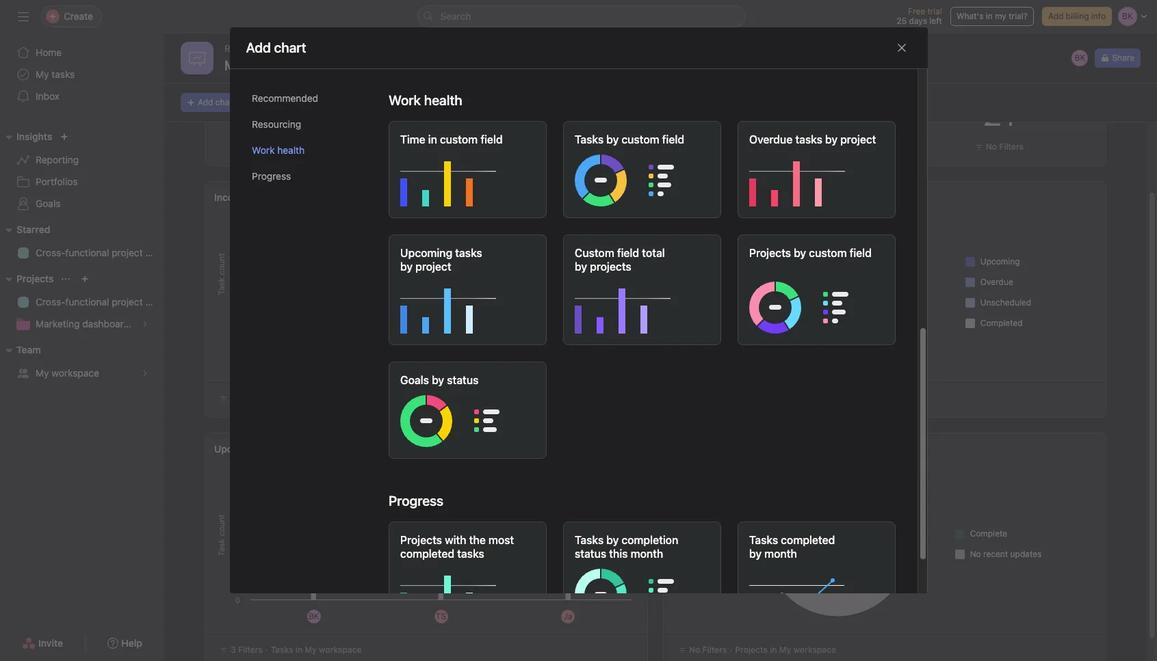 Task type: vqa. For each thing, say whether or not it's contained in the screenshot.
Connect or create a goal to link this project to a larger purpose.
no



Task type: describe. For each thing, give the bounding box(es) containing it.
my for my workspace
[[36, 367, 49, 379]]

marketing dashboards
[[36, 318, 134, 330]]

my right 3 filters
[[305, 645, 317, 656]]

overdue for overdue
[[980, 277, 1013, 287]]

functional inside starred element
[[65, 247, 109, 259]]

chart
[[215, 97, 236, 107]]

report image
[[189, 50, 205, 66]]

in for tasks
[[295, 645, 303, 656]]

3 filters
[[231, 645, 263, 656]]

left
[[929, 16, 942, 26]]

drisco's drinks
[[536, 323, 585, 372]]

custom field for time in custom field
[[440, 133, 502, 145]]

cross-functional project plan inside starred element
[[36, 247, 164, 259]]

0 horizontal spatial no filters
[[689, 645, 727, 656]]

2 vertical spatial no
[[689, 645, 700, 656]]

my tasks link
[[8, 64, 156, 86]]

show options image
[[347, 60, 358, 71]]

my
[[995, 11, 1007, 21]]

drisco's
[[536, 342, 566, 372]]

projects with the most completed tasks
[[400, 534, 514, 560]]

21 button
[[983, 94, 1016, 133]]

plan inside projects element
[[145, 296, 164, 308]]

incomplete
[[214, 192, 265, 203]]

custom field for tasks by custom field
[[621, 133, 684, 145]]

1 down '20'
[[533, 142, 537, 152]]

by for tasks by completion status this month button at bottom
[[606, 534, 618, 546]]

what's
[[957, 11, 984, 21]]

in for projects
[[770, 645, 777, 656]]

dashboards
[[82, 318, 134, 330]]

total
[[642, 247, 665, 259]]

what's in my trial? button
[[950, 7, 1034, 26]]

trial?
[[1009, 11, 1028, 21]]

marketing dashboards link
[[8, 313, 156, 335]]

billing
[[1066, 11, 1089, 21]]

custom field total by projects button
[[563, 234, 721, 345]]

octopus specimen
[[409, 312, 468, 372]]

resourcing button
[[251, 111, 366, 137]]

this week
[[346, 443, 389, 455]]

close image
[[896, 42, 907, 53]]

overdue tasks by project button
[[737, 121, 895, 218]]

portfolios link
[[8, 171, 156, 193]]

goals for goals
[[36, 198, 61, 209]]

1 filter for 2
[[762, 142, 789, 152]]

2 1 filter from the left
[[533, 142, 560, 152]]

search
[[440, 10, 471, 22]]

recent
[[983, 549, 1008, 559]]

resourcing
[[251, 118, 301, 130]]

projects for projects in my workspace
[[735, 645, 768, 656]]

marketing
[[36, 318, 80, 330]]

1 horizontal spatial this month
[[798, 192, 846, 203]]

updates
[[1010, 549, 1042, 559]]

time in custom field
[[400, 133, 502, 145]]

workspace inside teams element
[[52, 367, 99, 379]]

global element
[[0, 34, 164, 116]]

2
[[761, 94, 780, 133]]

this month inside button
[[609, 548, 663, 560]]

work health
[[251, 144, 304, 156]]

unscheduled
[[980, 297, 1031, 308]]

the
[[469, 534, 485, 546]]

recommended
[[251, 92, 318, 104]]

cross-functional project plan inside projects element
[[36, 296, 164, 308]]

1 up work health 'button'
[[305, 94, 319, 133]]

my for my first dashboard
[[224, 57, 243, 73]]

free trial 25 days left
[[897, 6, 942, 26]]

1 filter button for 1
[[290, 140, 334, 154]]

completed
[[781, 534, 835, 546]]

add billing info
[[1048, 11, 1106, 21]]

20 button
[[522, 94, 560, 133]]

complete
[[970, 529, 1007, 539]]

most
[[488, 534, 514, 546]]

projects in my workspace
[[735, 645, 836, 656]]

by projects
[[574, 260, 631, 273]]

tasks by completion status this month inside button
[[574, 534, 678, 560]]

tasks by custom field
[[574, 133, 684, 145]]

overdue tasks by project
[[749, 133, 876, 145]]

octopus
[[409, 341, 439, 372]]

search button
[[417, 5, 746, 27]]

custom
[[574, 247, 614, 259]]

incomplete tasks by project
[[214, 192, 339, 203]]

image of a green column chart image
[[400, 566, 540, 621]]

tasks for my tasks
[[52, 68, 75, 80]]

1 horizontal spatial status
[[767, 192, 796, 203]]

my workspace
[[36, 367, 99, 379]]

20
[[522, 94, 560, 133]]

no inside 'button'
[[986, 142, 997, 152]]

0 horizontal spatial bk
[[309, 612, 319, 622]]

share button
[[1095, 49, 1141, 68]]

by for 'projects by custom field' button
[[793, 247, 806, 259]]

trial
[[927, 6, 942, 16]]

by status
[[432, 374, 478, 386]]

1 vertical spatial no
[[970, 549, 981, 559]]

tasks by custom field button
[[563, 121, 721, 218]]

in for time
[[428, 133, 437, 145]]

projects with the most completed tasks button
[[388, 522, 546, 633]]

by project for incomplete tasks by project
[[294, 192, 339, 203]]

insights element
[[0, 125, 164, 218]]

25
[[897, 16, 907, 26]]

progress button
[[251, 163, 366, 189]]

days
[[909, 16, 927, 26]]

search list box
[[417, 5, 746, 27]]

add for add billing info
[[1048, 11, 1064, 21]]

cross- inside projects element
[[36, 296, 65, 308]]

image of a multicolored donut chart image for projects
[[749, 279, 889, 334]]

tasks in my workspace
[[271, 645, 362, 656]]

starred element
[[0, 218, 164, 267]]

image of a multicolored donut chart image for goals
[[400, 392, 540, 447]]

image of a multicolored donut chart image for overdue
[[749, 152, 889, 206]]

image of a purple column chart image
[[574, 279, 714, 334]]

2 project from the top
[[112, 296, 143, 308]]

add chart
[[198, 97, 236, 107]]

by project for upcoming tasks by project
[[400, 260, 451, 273]]

1 filter button for 2
[[748, 140, 792, 154]]

projects by custom field
[[749, 247, 871, 259]]

home link
[[8, 42, 156, 64]]

my tasks
[[36, 68, 75, 80]]

0 vertical spatial reporting
[[224, 42, 268, 54]]

1 down resourcing button
[[304, 142, 308, 152]]

1 horizontal spatial reporting link
[[224, 41, 268, 56]]



Task type: locate. For each thing, give the bounding box(es) containing it.
by project inside button
[[825, 133, 876, 145]]

0 vertical spatial no filters
[[986, 142, 1024, 152]]

goals for goals by status
[[400, 374, 429, 386]]

starred button
[[0, 222, 50, 238]]

2 cross-functional project plan link from the top
[[8, 292, 164, 313]]

1 vertical spatial add
[[198, 97, 213, 107]]

1 horizontal spatial goals
[[400, 374, 429, 386]]

1 vertical spatial reporting link
[[8, 149, 156, 171]]

project down goals link
[[112, 247, 143, 259]]

1 horizontal spatial bk
[[1075, 53, 1085, 63]]

share
[[1112, 53, 1135, 63]]

reporting link up the portfolios
[[8, 149, 156, 171]]

filter for 2
[[769, 142, 789, 152]]

by project inside upcoming tasks by project
[[400, 260, 451, 273]]

upcoming for upcoming tasks by assignee this week
[[214, 443, 260, 455]]

image of a multicolored donut chart image inside goals by status button
[[400, 392, 540, 447]]

my up the inbox
[[36, 68, 49, 80]]

projects for projects
[[16, 273, 54, 285]]

project up dashboards
[[112, 296, 143, 308]]

image of a multicolored donut chart image down projects by custom field
[[749, 279, 889, 334]]

1 vertical spatial bk
[[309, 612, 319, 622]]

no recent updates
[[970, 549, 1042, 559]]

hide sidebar image
[[18, 11, 29, 22]]

upcoming
[[400, 247, 452, 259], [980, 256, 1020, 267], [214, 443, 260, 455]]

home
[[36, 47, 62, 58]]

0 horizontal spatial no
[[689, 645, 700, 656]]

no filters button
[[972, 140, 1027, 154]]

1 vertical spatial goals
[[400, 374, 429, 386]]

specimen
[[434, 312, 468, 347]]

image of a multicolored donut chart image inside 'projects by custom field' button
[[749, 279, 889, 334]]

0 horizontal spatial add
[[198, 97, 213, 107]]

tasks for upcoming tasks by project
[[455, 247, 482, 259]]

1 horizontal spatial no
[[970, 549, 981, 559]]

0 vertical spatial cross-functional project plan link
[[8, 242, 164, 264]]

21
[[983, 94, 1016, 133]]

3 filter from the left
[[769, 142, 789, 152]]

projects inside dropdown button
[[16, 273, 54, 285]]

2 horizontal spatial upcoming
[[980, 256, 1020, 267]]

2 horizontal spatial by project
[[825, 133, 876, 145]]

1 horizontal spatial add
[[1048, 11, 1064, 21]]

tasks for overdue tasks by project
[[795, 133, 822, 145]]

ts
[[436, 612, 446, 622]]

1 horizontal spatial reporting
[[224, 42, 268, 54]]

bk up tasks in my workspace
[[309, 612, 319, 622]]

0 vertical spatial functional
[[65, 247, 109, 259]]

my down image of a blue line chart
[[779, 645, 791, 656]]

1 horizontal spatial overdue
[[980, 277, 1013, 287]]

no filters inside 'button'
[[986, 142, 1024, 152]]

custom field
[[440, 133, 502, 145], [621, 133, 684, 145], [809, 247, 871, 259]]

tasks inside button
[[574, 534, 603, 546]]

goals down the portfolios
[[36, 198, 61, 209]]

cross-functional project plan up dashboards
[[36, 296, 164, 308]]

project inside starred element
[[112, 247, 143, 259]]

invite button
[[13, 632, 72, 656]]

reporting up the portfolios
[[36, 154, 79, 166]]

my workspace link
[[8, 363, 156, 385]]

assignee
[[303, 443, 343, 455]]

project
[[112, 247, 143, 259], [112, 296, 143, 308]]

image of a multicolored donut chart image inside overdue tasks by project button
[[749, 152, 889, 206]]

1 cross- from the top
[[36, 247, 65, 259]]

in inside what's in my trial? button
[[986, 11, 993, 21]]

0 vertical spatial project
[[112, 247, 143, 259]]

filters
[[999, 142, 1024, 152], [238, 645, 263, 656], [702, 645, 727, 656]]

2 horizontal spatial no
[[986, 142, 997, 152]]

1 vertical spatial overdue
[[980, 277, 1013, 287]]

0 vertical spatial overdue
[[749, 133, 792, 145]]

cross-functional project plan link down goals link
[[8, 242, 164, 264]]

goals link
[[8, 193, 156, 215]]

1 vertical spatial completion
[[621, 534, 678, 546]]

workspace
[[52, 367, 99, 379], [319, 645, 362, 656], [793, 645, 836, 656]]

goals inside insights element
[[36, 198, 61, 209]]

by project
[[825, 133, 876, 145], [294, 192, 339, 203], [400, 260, 451, 273]]

by inside 'projects by custom field' button
[[793, 247, 806, 259]]

no filters
[[986, 142, 1024, 152], [689, 645, 727, 656]]

overdue for overdue tasks by project
[[749, 133, 792, 145]]

image of a blue column chart image
[[400, 279, 540, 334]]

this month
[[798, 192, 846, 203], [609, 548, 663, 560]]

my inside teams element
[[36, 367, 49, 379]]

tasks inside upcoming tasks by project
[[455, 247, 482, 259]]

completed
[[980, 318, 1023, 328]]

image of a multicolored donut chart image for tasks
[[574, 152, 714, 206]]

1 filter down 2 button
[[762, 142, 789, 152]]

2 button
[[761, 94, 780, 133]]

0 vertical spatial progress
[[251, 170, 291, 182]]

progress inside button
[[251, 170, 291, 182]]

1 plan from the top
[[145, 247, 164, 259]]

by inside tasks by completion status this month button
[[606, 534, 618, 546]]

my for my tasks
[[36, 68, 49, 80]]

1 horizontal spatial 1 filter
[[533, 142, 560, 152]]

in inside the time in custom field button
[[428, 133, 437, 145]]

1 filter button down '20'
[[519, 140, 563, 154]]

add to starred image
[[366, 60, 377, 71]]

health
[[277, 144, 304, 156]]

1 filter button down 2 button
[[748, 140, 792, 154]]

0 horizontal spatial overdue
[[749, 133, 792, 145]]

by project for overdue tasks by project
[[825, 133, 876, 145]]

custom field total by projects
[[574, 247, 665, 273]]

projects for projects with the most completed tasks
[[400, 534, 442, 546]]

0 horizontal spatial upcoming
[[214, 443, 260, 455]]

my first dashboard
[[224, 57, 340, 73]]

1 filter down resourcing button
[[304, 142, 330, 152]]

1 filter for 1
[[304, 142, 330, 152]]

image of a multicolored column chart image
[[400, 152, 540, 206]]

image of a green donut chart image
[[574, 566, 714, 621]]

projects button
[[0, 271, 54, 287]]

0 horizontal spatial progress
[[251, 170, 291, 182]]

0 vertical spatial by project
[[825, 133, 876, 145]]

tasks for incomplete tasks by project
[[267, 192, 291, 203]]

2 filter from the left
[[539, 142, 560, 152]]

work
[[251, 144, 274, 156]]

status up projects by custom field
[[767, 192, 796, 203]]

1 filter button for 20
[[519, 140, 563, 154]]

invite
[[38, 638, 63, 649]]

1 vertical spatial plan
[[145, 296, 164, 308]]

0 vertical spatial status
[[767, 192, 796, 203]]

insights button
[[0, 129, 52, 145]]

progress up completed tasks
[[388, 493, 443, 509]]

cross- up marketing
[[36, 296, 65, 308]]

add billing info button
[[1042, 7, 1112, 26]]

upcoming tasks by project button
[[388, 234, 546, 345]]

2 horizontal spatial custom field
[[809, 247, 871, 259]]

by for tasks by custom field button
[[606, 133, 618, 145]]

progress
[[251, 170, 291, 182], [388, 493, 443, 509]]

2 horizontal spatial filter
[[769, 142, 789, 152]]

2 horizontal spatial filters
[[999, 142, 1024, 152]]

1 button
[[305, 94, 319, 133]]

1 horizontal spatial filters
[[702, 645, 727, 656]]

functional inside projects element
[[65, 296, 109, 308]]

1 horizontal spatial completion
[[714, 192, 765, 203]]

plan inside starred element
[[145, 247, 164, 259]]

cross- inside starred element
[[36, 247, 65, 259]]

1 filter from the left
[[310, 142, 330, 152]]

tasks by completion status this month
[[673, 192, 846, 203], [574, 534, 678, 560]]

field
[[617, 247, 639, 259]]

filter down '20'
[[539, 142, 560, 152]]

1 horizontal spatial progress
[[388, 493, 443, 509]]

add left "chart"
[[198, 97, 213, 107]]

status inside button
[[574, 548, 606, 560]]

drinks
[[560, 323, 585, 348]]

cross-functional project plan link inside starred element
[[8, 242, 164, 264]]

add for add chart
[[198, 97, 213, 107]]

image of a multicolored donut chart image down tasks by custom field
[[574, 152, 714, 206]]

cross-functional project plan link up marketing dashboards
[[8, 292, 164, 313]]

insights
[[16, 131, 52, 142]]

goals by status button
[[388, 362, 546, 459]]

0 horizontal spatial workspace
[[52, 367, 99, 379]]

this month up image of a green donut chart
[[609, 548, 663, 560]]

0 horizontal spatial status
[[574, 548, 606, 560]]

1 vertical spatial tasks by completion status this month
[[574, 534, 678, 560]]

2 cross- from the top
[[36, 296, 65, 308]]

1 filter button
[[290, 140, 334, 154], [519, 140, 563, 154], [748, 140, 792, 154]]

0 vertical spatial cross-functional project plan
[[36, 247, 164, 259]]

status up image of a green donut chart
[[574, 548, 606, 560]]

filters inside the no filters 'button'
[[999, 142, 1024, 152]]

add
[[1048, 11, 1064, 21], [198, 97, 213, 107]]

1 vertical spatial no filters
[[689, 645, 727, 656]]

1 horizontal spatial workspace
[[319, 645, 362, 656]]

0 vertical spatial goals
[[36, 198, 61, 209]]

goals inside button
[[400, 374, 429, 386]]

projects by custom field button
[[737, 234, 895, 345]]

1 project from the top
[[112, 247, 143, 259]]

0 vertical spatial add
[[1048, 11, 1064, 21]]

1 horizontal spatial 1 filter button
[[519, 140, 563, 154]]

status
[[767, 192, 796, 203], [574, 548, 606, 560]]

2 1 filter button from the left
[[519, 140, 563, 154]]

3 1 filter button from the left
[[748, 140, 792, 154]]

upcoming inside upcoming tasks by project
[[400, 247, 452, 259]]

1 horizontal spatial custom field
[[621, 133, 684, 145]]

custom field for projects by custom field
[[809, 247, 871, 259]]

this month up projects by custom field
[[798, 192, 846, 203]]

image of a multicolored donut chart image
[[574, 152, 714, 206], [749, 152, 889, 206], [749, 279, 889, 334], [400, 392, 540, 447]]

1 functional from the top
[[65, 247, 109, 259]]

cross-functional project plan down goals link
[[36, 247, 164, 259]]

by month
[[749, 548, 797, 560]]

overdue
[[749, 133, 792, 145], [980, 277, 1013, 287]]

my inside the global element
[[36, 68, 49, 80]]

2 vertical spatial by project
[[400, 260, 451, 273]]

1 1 filter from the left
[[304, 142, 330, 152]]

0 horizontal spatial reporting link
[[8, 149, 156, 171]]

overdue down 2 button
[[749, 133, 792, 145]]

cross-functional project plan link inside projects element
[[8, 292, 164, 313]]

0 horizontal spatial reporting
[[36, 154, 79, 166]]

0 vertical spatial completion
[[714, 192, 765, 203]]

projects for projects by custom field
[[749, 247, 791, 259]]

upcoming for upcoming
[[980, 256, 1020, 267]]

by inside tasks by custom field button
[[606, 133, 618, 145]]

work health button
[[251, 137, 366, 163]]

bk button
[[1071, 49, 1090, 68]]

tasks for upcoming tasks by assignee this week
[[263, 443, 287, 455]]

add inside add billing info button
[[1048, 11, 1064, 21]]

inbox link
[[8, 86, 156, 107]]

0 horizontal spatial custom field
[[440, 133, 502, 145]]

1 horizontal spatial no filters
[[986, 142, 1024, 152]]

projects element
[[0, 267, 164, 338]]

image of a multicolored donut chart image down by status
[[400, 392, 540, 447]]

1 horizontal spatial upcoming
[[400, 247, 452, 259]]

tasks inside tasks completed by month
[[749, 534, 778, 546]]

1 vertical spatial cross-functional project plan
[[36, 296, 164, 308]]

workspace for no filters
[[793, 645, 836, 656]]

add left billing at the right of page
[[1048, 11, 1064, 21]]

1 vertical spatial reporting
[[36, 154, 79, 166]]

0 horizontal spatial by project
[[294, 192, 339, 203]]

reporting inside reporting link
[[36, 154, 79, 166]]

1 vertical spatial by project
[[294, 192, 339, 203]]

tasks completed by month
[[749, 534, 835, 560]]

1 vertical spatial functional
[[65, 296, 109, 308]]

0 horizontal spatial filters
[[238, 645, 263, 656]]

1 cross-functional project plan link from the top
[[8, 242, 164, 264]]

inbox
[[36, 90, 60, 102]]

completion inside button
[[621, 534, 678, 546]]

1 down 2 button
[[762, 142, 766, 152]]

tasks inside button
[[795, 133, 822, 145]]

workspace for 3 filters
[[319, 645, 362, 656]]

1 vertical spatial cross-
[[36, 296, 65, 308]]

image of a multicolored donut chart image down overdue tasks by project
[[749, 152, 889, 206]]

with
[[445, 534, 466, 546]]

image of a blue line chart image
[[749, 566, 889, 621]]

1 filter
[[304, 142, 330, 152], [533, 142, 560, 152], [762, 142, 789, 152]]

0 horizontal spatial filter
[[310, 142, 330, 152]]

1 filter down '20'
[[533, 142, 560, 152]]

cross-functional project plan
[[36, 247, 164, 259], [36, 296, 164, 308]]

reporting link up my first dashboard
[[224, 41, 268, 56]]

in
[[986, 11, 993, 21], [428, 133, 437, 145], [295, 645, 303, 656], [770, 645, 777, 656]]

info
[[1091, 11, 1106, 21]]

completion
[[714, 192, 765, 203], [621, 534, 678, 546]]

add chart button
[[181, 93, 242, 112]]

bk
[[1075, 53, 1085, 63], [309, 612, 319, 622]]

2 functional from the top
[[65, 296, 109, 308]]

what's in my trial?
[[957, 11, 1028, 21]]

1 cross-functional project plan from the top
[[36, 247, 164, 259]]

bk inside button
[[1075, 53, 1085, 63]]

upcoming for upcoming tasks by project
[[400, 247, 452, 259]]

team button
[[0, 342, 41, 359]]

3 1 filter from the left
[[762, 142, 789, 152]]

1 1 filter button from the left
[[290, 140, 334, 154]]

filters for tasks in my workspace
[[238, 645, 263, 656]]

cross- down starred
[[36, 247, 65, 259]]

1 vertical spatial this month
[[609, 548, 663, 560]]

1 vertical spatial status
[[574, 548, 606, 560]]

0 horizontal spatial 1 filter button
[[290, 140, 334, 154]]

1 filter button down resourcing button
[[290, 140, 334, 154]]

1 vertical spatial progress
[[388, 493, 443, 509]]

tasks for tasks by custom field button
[[574, 133, 603, 145]]

0 vertical spatial this month
[[798, 192, 846, 203]]

filter down resourcing button
[[310, 142, 330, 152]]

time
[[400, 133, 425, 145]]

filters for projects in my workspace
[[702, 645, 727, 656]]

reporting up my first dashboard
[[224, 42, 268, 54]]

2 plan from the top
[[145, 296, 164, 308]]

0 horizontal spatial goals
[[36, 198, 61, 209]]

tasks for tasks by completion status this month button at bottom
[[574, 534, 603, 546]]

tasks for tasks completed by month button
[[749, 534, 778, 546]]

1 vertical spatial cross-functional project plan link
[[8, 292, 164, 313]]

overdue up the unscheduled at the top right of the page
[[980, 277, 1013, 287]]

free
[[908, 6, 925, 16]]

2 horizontal spatial 1 filter
[[762, 142, 789, 152]]

goals down "octopus"
[[400, 374, 429, 386]]

time in custom field button
[[388, 121, 546, 218]]

1 vertical spatial project
[[112, 296, 143, 308]]

0 horizontal spatial this month
[[609, 548, 663, 560]]

tasks by completion status this month button
[[563, 522, 721, 633]]

0 vertical spatial no
[[986, 142, 997, 152]]

0 vertical spatial reporting link
[[224, 41, 268, 56]]

functional up marketing dashboards
[[65, 296, 109, 308]]

0 vertical spatial bk
[[1075, 53, 1085, 63]]

goals
[[36, 198, 61, 209], [400, 374, 429, 386]]

1 horizontal spatial filter
[[539, 142, 560, 152]]

ja
[[564, 612, 573, 622]]

filter down 2 button
[[769, 142, 789, 152]]

bk left share button
[[1075, 53, 1085, 63]]

filter for 1
[[310, 142, 330, 152]]

functional down goals link
[[65, 247, 109, 259]]

image of a multicolored donut chart image inside tasks by custom field button
[[574, 152, 714, 206]]

overdue inside button
[[749, 133, 792, 145]]

projects inside projects with the most completed tasks
[[400, 534, 442, 546]]

my right report image on the left top of the page
[[224, 57, 243, 73]]

in for what's
[[986, 11, 993, 21]]

my
[[224, 57, 243, 73], [36, 68, 49, 80], [36, 367, 49, 379], [305, 645, 317, 656], [779, 645, 791, 656]]

0 vertical spatial plan
[[145, 247, 164, 259]]

teams element
[[0, 338, 164, 387]]

my down "team"
[[36, 367, 49, 379]]

2 horizontal spatial workspace
[[793, 645, 836, 656]]

upcoming tasks by project
[[400, 247, 482, 273]]

portfolios
[[36, 176, 78, 187]]

0 horizontal spatial 1 filter
[[304, 142, 330, 152]]

add inside add chart "button"
[[198, 97, 213, 107]]

3
[[231, 645, 236, 656]]

tasks inside the global element
[[52, 68, 75, 80]]

team
[[16, 344, 41, 356]]

0 vertical spatial tasks by completion status this month
[[673, 192, 846, 203]]

recommended button
[[251, 85, 366, 111]]

1 horizontal spatial by project
[[400, 260, 451, 273]]

progress up incomplete tasks by project
[[251, 170, 291, 182]]

0 horizontal spatial completion
[[621, 534, 678, 546]]

0 vertical spatial cross-
[[36, 247, 65, 259]]

2 cross-functional project plan from the top
[[36, 296, 164, 308]]

2 horizontal spatial 1 filter button
[[748, 140, 792, 154]]

by
[[606, 133, 618, 145], [701, 192, 712, 203], [793, 247, 806, 259], [290, 443, 301, 455], [606, 534, 618, 546]]



